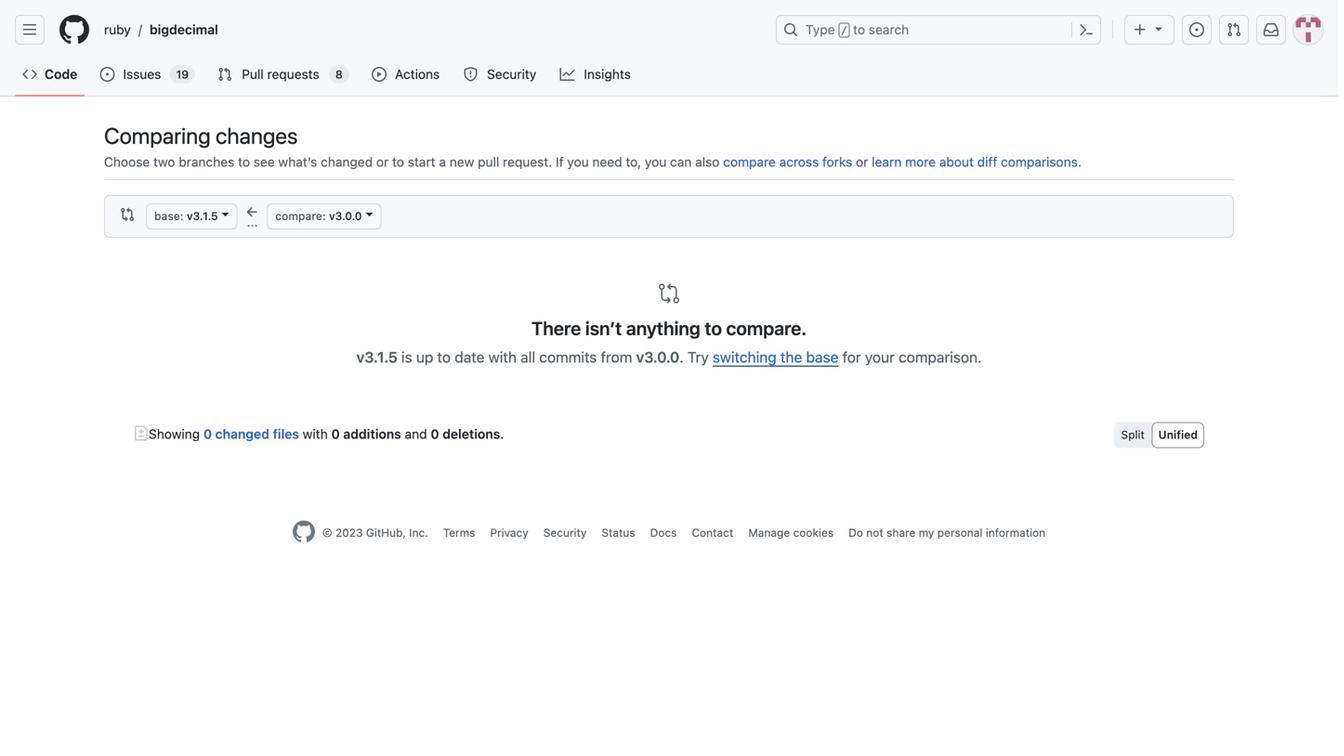 Task type: locate. For each thing, give the bounding box(es) containing it.
and
[[405, 426, 427, 442]]

showing 0 changed files with 0 additions and 0 deletions .
[[149, 426, 504, 442]]

/ inside type / to search
[[841, 24, 847, 37]]

do not share my personal information
[[848, 526, 1045, 539]]

file diff image
[[134, 426, 149, 441]]

base: v3.1.5
[[154, 210, 218, 223]]

/ right ruby
[[138, 22, 142, 37]]

1 horizontal spatial v3.0.0
[[636, 348, 679, 366]]

0 horizontal spatial homepage image
[[59, 15, 89, 45]]

0 horizontal spatial changed
[[215, 426, 269, 442]]

my
[[919, 526, 934, 539]]

0 vertical spatial with
[[488, 348, 517, 366]]

© 2023 github, inc.
[[322, 526, 428, 539]]

to right up
[[437, 348, 451, 366]]

what's
[[278, 154, 317, 170]]

forks
[[822, 154, 852, 170]]

0 vertical spatial .
[[1078, 154, 1082, 170]]

you right to,
[[645, 154, 667, 170]]

bigdecimal
[[150, 22, 218, 37]]

1 vertical spatial homepage image
[[293, 521, 315, 543]]

2 you from the left
[[645, 154, 667, 170]]

git compare image
[[120, 207, 135, 222], [658, 282, 680, 305]]

0
[[203, 426, 212, 442], [331, 426, 340, 442], [431, 426, 439, 442]]

choose
[[104, 154, 150, 170]]

compare
[[723, 154, 776, 170]]

2 horizontal spatial .
[[1078, 154, 1082, 170]]

security right shield icon
[[487, 66, 536, 82]]

or
[[376, 154, 389, 170], [856, 154, 868, 170]]

switching
[[713, 348, 777, 366]]

1 vertical spatial .
[[679, 348, 684, 366]]

1 vertical spatial issue opened image
[[100, 67, 115, 82]]

changes
[[216, 123, 298, 149]]

1 vertical spatial security link
[[543, 526, 587, 539]]

1 horizontal spatial you
[[645, 154, 667, 170]]

security inside security link
[[487, 66, 536, 82]]

1 horizontal spatial v3.1.5
[[356, 348, 397, 366]]

v3.1.5
[[187, 210, 218, 223], [356, 348, 397, 366]]

two
[[153, 154, 175, 170]]

issue opened image left issues
[[100, 67, 115, 82]]

or left start on the top
[[376, 154, 389, 170]]

ruby
[[104, 22, 131, 37]]

play image
[[371, 67, 386, 82]]

2 horizontal spatial 0
[[431, 426, 439, 442]]

split button
[[1115, 426, 1151, 445]]

to left "search" at top
[[853, 22, 865, 37]]

1 vertical spatial security
[[543, 526, 587, 539]]

2 vertical spatial .
[[500, 426, 504, 442]]

homepage image left ©
[[293, 521, 315, 543]]

issue opened image
[[1189, 22, 1204, 37], [100, 67, 115, 82]]

privacy link
[[490, 526, 528, 539]]

need
[[592, 154, 622, 170]]

0 vertical spatial git compare image
[[120, 207, 135, 222]]

there
[[531, 317, 581, 339]]

0 horizontal spatial git compare image
[[120, 207, 135, 222]]

date
[[455, 348, 485, 366]]

security link left graph icon
[[456, 60, 545, 88]]

1 horizontal spatial issue opened image
[[1189, 22, 1204, 37]]

share
[[887, 526, 916, 539]]

. left try
[[679, 348, 684, 366]]

changed right what's
[[321, 154, 373, 170]]

security left status
[[543, 526, 587, 539]]

1 vertical spatial with
[[303, 426, 328, 442]]

git compare image up anything
[[658, 282, 680, 305]]

. right and
[[500, 426, 504, 442]]

0 vertical spatial changed
[[321, 154, 373, 170]]

19
[[176, 68, 189, 81]]

request.
[[503, 154, 552, 170]]

list
[[97, 15, 765, 45]]

actions
[[395, 66, 440, 82]]

contact link
[[692, 526, 733, 539]]

security link
[[456, 60, 545, 88], [543, 526, 587, 539]]

comparison.
[[899, 348, 982, 366]]

you
[[567, 154, 589, 170], [645, 154, 667, 170]]

or left learn
[[856, 154, 868, 170]]

0 right and
[[431, 426, 439, 442]]

v3.0.0 down anything
[[636, 348, 679, 366]]

homepage image left ruby link
[[59, 15, 89, 45]]

start
[[408, 154, 435, 170]]

0 horizontal spatial security
[[487, 66, 536, 82]]

0 vertical spatial security
[[487, 66, 536, 82]]

diff view list
[[1114, 422, 1204, 448]]

1 horizontal spatial security
[[543, 526, 587, 539]]

v3.0.0 right the compare: in the left of the page
[[329, 210, 362, 223]]

arrow left image
[[245, 205, 260, 220]]

github,
[[366, 526, 406, 539]]

information
[[986, 526, 1045, 539]]

changed
[[321, 154, 373, 170], [215, 426, 269, 442]]

docs link
[[650, 526, 677, 539]]

actions link
[[364, 60, 448, 88]]

/ inside ruby / bigdecimal
[[138, 22, 142, 37]]

v3.0.0 inside there isn't anything to compare. v3.1.5 is up to date with             all commits from v3.0.0 .             try switching the base for your comparison.
[[636, 348, 679, 366]]

across
[[779, 154, 819, 170]]

you right 'if'
[[567, 154, 589, 170]]

changed inside "comparing changes choose two branches to see what's changed or to start a new pull request.             if you need to, you can also compare across forks or learn more about diff comparisons ."
[[321, 154, 373, 170]]

1 vertical spatial v3.0.0
[[636, 348, 679, 366]]

manage
[[748, 526, 790, 539]]

. inside there isn't anything to compare. v3.1.5 is up to date with             all commits from v3.0.0 .             try switching the base for your comparison.
[[679, 348, 684, 366]]

0 horizontal spatial /
[[138, 22, 142, 37]]

for
[[842, 348, 861, 366]]

0 horizontal spatial issue opened image
[[100, 67, 115, 82]]

1 horizontal spatial or
[[856, 154, 868, 170]]

.
[[1078, 154, 1082, 170], [679, 348, 684, 366], [500, 426, 504, 442]]

plus image
[[1133, 22, 1148, 37]]

security
[[487, 66, 536, 82], [543, 526, 587, 539]]

command palette image
[[1079, 22, 1094, 37]]

manage cookies button
[[748, 525, 834, 541]]

0 left additions
[[331, 426, 340, 442]]

1 horizontal spatial .
[[679, 348, 684, 366]]

list containing ruby / bigdecimal
[[97, 15, 765, 45]]

. right diff
[[1078, 154, 1082, 170]]

additions
[[343, 426, 401, 442]]

8
[[335, 68, 343, 81]]

0 vertical spatial homepage image
[[59, 15, 89, 45]]

0 horizontal spatial v3.1.5
[[187, 210, 218, 223]]

v3.1.5 right base: at the top left of the page
[[187, 210, 218, 223]]

0 right "showing"
[[203, 426, 212, 442]]

2 or from the left
[[856, 154, 868, 170]]

compare:
[[275, 210, 326, 223]]

triangle down image
[[1151, 21, 1166, 36]]

0 horizontal spatial you
[[567, 154, 589, 170]]

0 horizontal spatial v3.0.0
[[329, 210, 362, 223]]

see
[[254, 154, 275, 170]]

1 vertical spatial v3.1.5
[[356, 348, 397, 366]]

v3.1.5 left is
[[356, 348, 397, 366]]

1 horizontal spatial 0
[[331, 426, 340, 442]]

v3.1.5 inside there isn't anything to compare. v3.1.5 is up to date with             all commits from v3.0.0 .             try switching the base for your comparison.
[[356, 348, 397, 366]]

1 horizontal spatial with
[[488, 348, 517, 366]]

your
[[865, 348, 895, 366]]

with left all
[[488, 348, 517, 366]]

1 horizontal spatial changed
[[321, 154, 373, 170]]

homepage image
[[59, 15, 89, 45], [293, 521, 315, 543]]

0 horizontal spatial or
[[376, 154, 389, 170]]

with right files
[[303, 426, 328, 442]]

1 0 from the left
[[203, 426, 212, 442]]

do
[[848, 526, 863, 539]]

0 vertical spatial issue opened image
[[1189, 22, 1204, 37]]

git pull request image
[[218, 67, 232, 82]]

git compare image left base: at the top left of the page
[[120, 207, 135, 222]]

changed left files
[[215, 426, 269, 442]]

cookies
[[793, 526, 834, 539]]

1 horizontal spatial git compare image
[[658, 282, 680, 305]]

security link left status
[[543, 526, 587, 539]]

0 horizontal spatial 0
[[203, 426, 212, 442]]

comparisons
[[1001, 154, 1078, 170]]

issue opened image left git pull request icon
[[1189, 22, 1204, 37]]

with
[[488, 348, 517, 366], [303, 426, 328, 442]]

/
[[138, 22, 142, 37], [841, 24, 847, 37]]

bigdecimal link
[[142, 15, 226, 45]]

ruby / bigdecimal
[[104, 22, 218, 37]]

v3.0.0
[[329, 210, 362, 223], [636, 348, 679, 366]]

1 horizontal spatial /
[[841, 24, 847, 37]]

0 vertical spatial v3.0.0
[[329, 210, 362, 223]]

/ right type
[[841, 24, 847, 37]]



Task type: describe. For each thing, give the bounding box(es) containing it.
0 vertical spatial security link
[[456, 60, 545, 88]]

issue opened image for git pull request image
[[100, 67, 115, 82]]

code link
[[15, 60, 85, 88]]

insights link
[[553, 60, 640, 88]]

to,
[[626, 154, 641, 170]]

base
[[806, 348, 839, 366]]

with inside there isn't anything to compare. v3.1.5 is up to date with             all commits from v3.0.0 .             try switching the base for your comparison.
[[488, 348, 517, 366]]

from
[[601, 348, 632, 366]]

code image
[[22, 67, 37, 82]]

/ for type
[[841, 24, 847, 37]]

/ for ruby
[[138, 22, 142, 37]]

1 vertical spatial git compare image
[[658, 282, 680, 305]]

do not share my personal information button
[[848, 525, 1045, 541]]

there isn't anything to compare. v3.1.5 is up to date with             all commits from v3.0.0 .             try switching the base for your comparison.
[[356, 317, 982, 366]]

all
[[520, 348, 535, 366]]

compare.
[[726, 317, 807, 339]]

shield image
[[463, 67, 478, 82]]

0 horizontal spatial .
[[500, 426, 504, 442]]

unified button
[[1153, 426, 1203, 445]]

insights
[[584, 66, 631, 82]]

1 vertical spatial changed
[[215, 426, 269, 442]]

...
[[247, 214, 258, 230]]

a
[[439, 154, 446, 170]]

base:
[[154, 210, 184, 223]]

showing
[[149, 426, 200, 442]]

©
[[322, 526, 332, 539]]

inc.
[[409, 526, 428, 539]]

to left start on the top
[[392, 154, 404, 170]]

isn't
[[585, 317, 622, 339]]

branches
[[179, 154, 234, 170]]

notifications image
[[1264, 22, 1279, 37]]

personal
[[937, 526, 983, 539]]

to left see
[[238, 154, 250, 170]]

terms link
[[443, 526, 475, 539]]

0 changed files button
[[203, 422, 299, 446]]

contact
[[692, 526, 733, 539]]

code
[[45, 66, 77, 82]]

issues
[[123, 66, 161, 82]]

pull requests
[[242, 66, 319, 82]]

type
[[806, 22, 835, 37]]

comparing changes choose two branches to see what's changed or to start a new pull request.             if you need to, you can also compare across forks or learn more about diff comparisons .
[[104, 123, 1082, 170]]

issue opened image for git pull request icon
[[1189, 22, 1204, 37]]

0 vertical spatial v3.1.5
[[187, 210, 218, 223]]

. inside "comparing changes choose two branches to see what's changed or to start a new pull request.             if you need to, you can also compare across forks or learn more about diff comparisons ."
[[1078, 154, 1082, 170]]

requests
[[267, 66, 319, 82]]

1 horizontal spatial homepage image
[[293, 521, 315, 543]]

files
[[273, 426, 299, 442]]

can
[[670, 154, 692, 170]]

1 or from the left
[[376, 154, 389, 170]]

status
[[602, 526, 635, 539]]

type / to search
[[806, 22, 909, 37]]

compare across forks button
[[723, 152, 852, 172]]

unified
[[1158, 428, 1198, 441]]

to up try
[[705, 317, 722, 339]]

is
[[401, 348, 412, 366]]

switching the base link
[[713, 348, 839, 366]]

anything
[[626, 317, 700, 339]]

commits
[[539, 348, 597, 366]]

3 0 from the left
[[431, 426, 439, 442]]

more
[[905, 154, 936, 170]]

1 you from the left
[[567, 154, 589, 170]]

new
[[450, 154, 474, 170]]

graph image
[[560, 67, 575, 82]]

manage cookies
[[748, 526, 834, 539]]

2 0 from the left
[[331, 426, 340, 442]]

learn
[[872, 154, 902, 170]]

if
[[556, 154, 564, 170]]

up
[[416, 348, 433, 366]]

2023
[[335, 526, 363, 539]]

not
[[866, 526, 883, 539]]

pull
[[242, 66, 264, 82]]

0 horizontal spatial with
[[303, 426, 328, 442]]

search
[[869, 22, 909, 37]]

compare: v3.0.0
[[275, 210, 362, 223]]

diff
[[977, 154, 997, 170]]

learn more about diff comparisons link
[[872, 154, 1078, 170]]

terms
[[443, 526, 475, 539]]

comparing
[[104, 123, 211, 149]]

split
[[1121, 428, 1145, 441]]

deletions
[[442, 426, 500, 442]]

git pull request image
[[1227, 22, 1241, 37]]

the
[[780, 348, 802, 366]]

also
[[695, 154, 720, 170]]

ruby link
[[97, 15, 138, 45]]

try
[[687, 348, 709, 366]]

status link
[[602, 526, 635, 539]]

pull
[[478, 154, 499, 170]]



Task type: vqa. For each thing, say whether or not it's contained in the screenshot.
Simplify your development workflow with a GUI element
no



